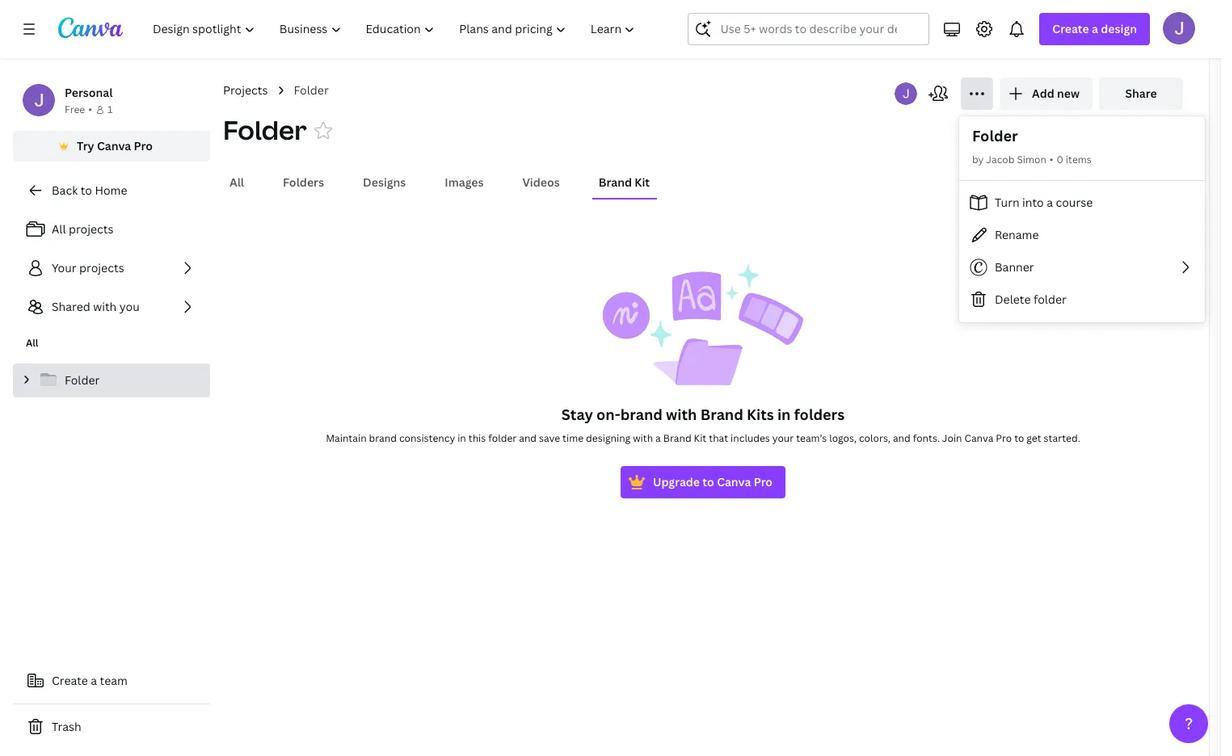 Task type: locate. For each thing, give the bounding box(es) containing it.
0 horizontal spatial pro
[[134, 138, 153, 154]]

1 horizontal spatial create
[[1053, 21, 1089, 36]]

2 horizontal spatial pro
[[996, 432, 1012, 445]]

new
[[1057, 86, 1080, 101]]

turn into a course
[[995, 195, 1093, 210]]

shared with you
[[52, 299, 140, 314]]

simon
[[1017, 153, 1047, 167]]

a left team
[[91, 673, 97, 689]]

brand kit button
[[592, 167, 657, 198]]

0 items
[[1057, 153, 1092, 167]]

upgrade to canva pro button
[[621, 466, 786, 499]]

canva down the that
[[717, 475, 751, 490]]

add
[[1032, 86, 1055, 101]]

stay on-brand with brand kits in folders maintain brand consistency in this folder and save time designing with a brand kit that includes your team's logos, colors, and fonts. join canva pro to get started.
[[326, 405, 1081, 445]]

folder right this at the bottom of page
[[488, 432, 517, 445]]

0 horizontal spatial kit
[[635, 175, 650, 190]]

trash
[[52, 719, 81, 735]]

1 vertical spatial kit
[[694, 432, 707, 445]]

1 vertical spatial in
[[458, 432, 466, 445]]

2 horizontal spatial brand
[[701, 405, 744, 424]]

0 horizontal spatial and
[[519, 432, 537, 445]]

turn into a course button
[[960, 187, 1205, 219]]

0 horizontal spatial brand
[[599, 175, 632, 190]]

projects
[[223, 82, 268, 98]]

1 vertical spatial folder link
[[13, 364, 210, 398]]

folder down projects link
[[223, 112, 307, 147]]

with up upgrade
[[666, 405, 697, 424]]

2 horizontal spatial to
[[1015, 432, 1025, 445]]

logos,
[[830, 432, 857, 445]]

0 vertical spatial all
[[230, 175, 244, 190]]

brand left the that
[[663, 432, 692, 445]]

1 vertical spatial canva
[[965, 432, 994, 445]]

brand right videos
[[599, 175, 632, 190]]

designs button
[[357, 167, 413, 198]]

all for all button
[[230, 175, 244, 190]]

get
[[1027, 432, 1042, 445]]

delete
[[995, 292, 1031, 307]]

upgrade to canva pro
[[653, 475, 773, 490]]

in left this at the bottom of page
[[458, 432, 466, 445]]

folder right delete
[[1034, 292, 1067, 307]]

create inside button
[[52, 673, 88, 689]]

0 horizontal spatial folder link
[[13, 364, 210, 398]]

all
[[230, 175, 244, 190], [52, 221, 66, 237], [26, 336, 38, 350]]

designs
[[363, 175, 406, 190]]

a inside dropdown button
[[1092, 21, 1099, 36]]

brand up 'designing'
[[621, 405, 663, 424]]

kit
[[635, 175, 650, 190], [694, 432, 707, 445]]

your
[[52, 260, 77, 276]]

canva
[[97, 138, 131, 154], [965, 432, 994, 445], [717, 475, 751, 490]]

1 vertical spatial folder
[[488, 432, 517, 445]]

1 vertical spatial all
[[52, 221, 66, 237]]

brand
[[599, 175, 632, 190], [701, 405, 744, 424], [663, 432, 692, 445]]

kits
[[747, 405, 774, 424]]

brand right maintain
[[369, 432, 397, 445]]

1 vertical spatial with
[[666, 405, 697, 424]]

0 horizontal spatial folder
[[488, 432, 517, 445]]

with right 'designing'
[[633, 432, 653, 445]]

pro left the get
[[996, 432, 1012, 445]]

2 vertical spatial to
[[703, 475, 714, 490]]

fonts.
[[913, 432, 940, 445]]

create left team
[[52, 673, 88, 689]]

and
[[519, 432, 537, 445], [893, 432, 911, 445]]

pro up back to home link on the left top of the page
[[134, 138, 153, 154]]

folder
[[1034, 292, 1067, 307], [488, 432, 517, 445]]

pro inside stay on-brand with brand kits in folders maintain brand consistency in this folder and save time designing with a brand kit that includes your team's logos, colors, and fonts. join canva pro to get started.
[[996, 432, 1012, 445]]

to for back to home
[[81, 183, 92, 198]]

2 vertical spatial with
[[633, 432, 653, 445]]

1 horizontal spatial folder
[[1034, 292, 1067, 307]]

0 vertical spatial with
[[93, 299, 117, 314]]

1 horizontal spatial pro
[[754, 475, 773, 490]]

a right 'into'
[[1047, 195, 1053, 210]]

1 vertical spatial to
[[1015, 432, 1025, 445]]

and left save
[[519, 432, 537, 445]]

join
[[942, 432, 962, 445]]

brand up the that
[[701, 405, 744, 424]]

upgrade
[[653, 475, 700, 490]]

1 vertical spatial projects
[[79, 260, 124, 276]]

to inside stay on-brand with brand kits in folders maintain brand consistency in this folder and save time designing with a brand kit that includes your team's logos, colors, and fonts. join canva pro to get started.
[[1015, 432, 1025, 445]]

to inside button
[[703, 475, 714, 490]]

with
[[93, 299, 117, 314], [666, 405, 697, 424], [633, 432, 653, 445]]

1 vertical spatial brand
[[701, 405, 744, 424]]

0 vertical spatial to
[[81, 183, 92, 198]]

1 horizontal spatial and
[[893, 432, 911, 445]]

canva right try
[[97, 138, 131, 154]]

0 horizontal spatial all
[[26, 336, 38, 350]]

folder button
[[223, 112, 307, 148]]

all projects
[[52, 221, 114, 237]]

2 horizontal spatial with
[[666, 405, 697, 424]]

0 horizontal spatial canva
[[97, 138, 131, 154]]

images button
[[438, 167, 490, 198]]

None search field
[[688, 13, 930, 45]]

create a design button
[[1040, 13, 1150, 45]]

1 horizontal spatial canva
[[717, 475, 751, 490]]

create inside dropdown button
[[1053, 21, 1089, 36]]

folders
[[794, 405, 845, 424]]

a left design
[[1092, 21, 1099, 36]]

maintain
[[326, 432, 367, 445]]

a inside button
[[91, 673, 97, 689]]

1 horizontal spatial with
[[633, 432, 653, 445]]

0 vertical spatial folder
[[1034, 292, 1067, 307]]

your
[[773, 432, 794, 445]]

1 vertical spatial pro
[[996, 432, 1012, 445]]

0 vertical spatial brand
[[599, 175, 632, 190]]

and left "fonts."
[[893, 432, 911, 445]]

create a team button
[[13, 665, 210, 698]]

brand
[[621, 405, 663, 424], [369, 432, 397, 445]]

1 vertical spatial create
[[52, 673, 88, 689]]

create left design
[[1053, 21, 1089, 36]]

projects
[[69, 221, 114, 237], [79, 260, 124, 276]]

1 horizontal spatial in
[[778, 405, 791, 424]]

back to home
[[52, 183, 127, 198]]

2 vertical spatial canva
[[717, 475, 751, 490]]

a up upgrade
[[656, 432, 661, 445]]

1 vertical spatial brand
[[369, 432, 397, 445]]

to right back at top
[[81, 183, 92, 198]]

a inside stay on-brand with brand kits in folders maintain brand consistency in this folder and save time designing with a brand kit that includes your team's logos, colors, and fonts. join canva pro to get started.
[[656, 432, 661, 445]]

list containing all projects
[[13, 213, 210, 323]]

2 vertical spatial brand
[[663, 432, 692, 445]]

1 horizontal spatial brand
[[621, 405, 663, 424]]

2 horizontal spatial all
[[230, 175, 244, 190]]

videos
[[523, 175, 560, 190]]

all inside button
[[230, 175, 244, 190]]

folder link down shared with you 'link'
[[13, 364, 210, 398]]

create
[[1053, 21, 1089, 36], [52, 673, 88, 689]]

pro
[[134, 138, 153, 154], [996, 432, 1012, 445], [754, 475, 773, 490]]

1 horizontal spatial all
[[52, 221, 66, 237]]

all button
[[223, 167, 251, 198]]

in
[[778, 405, 791, 424], [458, 432, 466, 445]]

free •
[[65, 103, 92, 116]]

canva right join
[[965, 432, 994, 445]]

to
[[81, 183, 92, 198], [1015, 432, 1025, 445], [703, 475, 714, 490]]

2 vertical spatial pro
[[754, 475, 773, 490]]

pro down "includes"
[[754, 475, 773, 490]]

home
[[95, 183, 127, 198]]

rename
[[995, 227, 1039, 242]]

to left the get
[[1015, 432, 1025, 445]]

0 vertical spatial folder link
[[294, 82, 329, 99]]

create for create a design
[[1053, 21, 1089, 36]]

to right upgrade
[[703, 475, 714, 490]]

banner
[[995, 259, 1034, 275]]

projects right your
[[79, 260, 124, 276]]

with left you
[[93, 299, 117, 314]]

0 horizontal spatial to
[[81, 183, 92, 198]]

consistency
[[399, 432, 455, 445]]

0 vertical spatial kit
[[635, 175, 650, 190]]

1 horizontal spatial to
[[703, 475, 714, 490]]

projects down 'back to home'
[[69, 221, 114, 237]]

shared
[[52, 299, 90, 314]]

add new
[[1032, 86, 1080, 101]]

back
[[52, 183, 78, 198]]

try canva pro
[[77, 138, 153, 154]]

in right kits
[[778, 405, 791, 424]]

list
[[13, 213, 210, 323]]

0 vertical spatial brand
[[621, 405, 663, 424]]

folder link up folder button
[[294, 82, 329, 99]]

folder link
[[294, 82, 329, 99], [13, 364, 210, 398]]

2 horizontal spatial canva
[[965, 432, 994, 445]]

0 horizontal spatial create
[[52, 673, 88, 689]]

0 horizontal spatial with
[[93, 299, 117, 314]]

projects inside "link"
[[69, 221, 114, 237]]

folder up jacob at the top of the page
[[972, 126, 1018, 146]]

1 horizontal spatial kit
[[694, 432, 707, 445]]

0 vertical spatial create
[[1053, 21, 1089, 36]]

rename button
[[960, 219, 1205, 251]]

all inside "link"
[[52, 221, 66, 237]]

a
[[1092, 21, 1099, 36], [1047, 195, 1053, 210], [656, 432, 661, 445], [91, 673, 97, 689]]

0
[[1057, 153, 1064, 167]]

0 vertical spatial projects
[[69, 221, 114, 237]]



Task type: describe. For each thing, give the bounding box(es) containing it.
brand inside button
[[599, 175, 632, 190]]

stay
[[562, 405, 593, 424]]

save
[[539, 432, 560, 445]]

1
[[107, 103, 113, 116]]

designing
[[586, 432, 631, 445]]

team
[[100, 673, 128, 689]]

by jacob simon
[[972, 153, 1047, 167]]

share
[[1126, 86, 1157, 101]]

1 and from the left
[[519, 432, 537, 445]]

kit inside button
[[635, 175, 650, 190]]

images
[[445, 175, 484, 190]]

colors,
[[859, 432, 891, 445]]

your projects link
[[13, 252, 210, 285]]

1 horizontal spatial folder link
[[294, 82, 329, 99]]

items
[[1066, 153, 1092, 167]]

personal
[[65, 85, 113, 100]]

0 vertical spatial in
[[778, 405, 791, 424]]

your projects
[[52, 260, 124, 276]]

try
[[77, 138, 94, 154]]

folder inside button
[[1034, 292, 1067, 307]]

free
[[65, 103, 85, 116]]

0 vertical spatial pro
[[134, 138, 153, 154]]

into
[[1023, 195, 1044, 210]]

to for upgrade to canva pro
[[703, 475, 714, 490]]

this
[[469, 432, 486, 445]]

by
[[972, 153, 984, 167]]

2 and from the left
[[893, 432, 911, 445]]

projects for your projects
[[79, 260, 124, 276]]

folder up folder button
[[294, 82, 329, 98]]

add new button
[[1000, 78, 1093, 110]]

team's
[[796, 432, 827, 445]]

1 horizontal spatial brand
[[663, 432, 692, 445]]

turn
[[995, 195, 1020, 210]]

folders
[[283, 175, 324, 190]]

jacob simon image
[[1163, 12, 1196, 44]]

design
[[1101, 21, 1137, 36]]

folder down shared
[[65, 373, 100, 388]]

all projects link
[[13, 213, 210, 246]]

you
[[119, 299, 140, 314]]

top level navigation element
[[142, 13, 650, 45]]

started.
[[1044, 432, 1081, 445]]

kit inside stay on-brand with brand kits in folders maintain brand consistency in this folder and save time designing with a brand kit that includes your team's logos, colors, and fonts. join canva pro to get started.
[[694, 432, 707, 445]]

0 horizontal spatial in
[[458, 432, 466, 445]]

on-
[[597, 405, 621, 424]]

a inside button
[[1047, 195, 1053, 210]]

projects link
[[223, 82, 268, 99]]

time
[[563, 432, 584, 445]]

create for create a team
[[52, 673, 88, 689]]

brand kit
[[599, 175, 650, 190]]

includes
[[731, 432, 770, 445]]

delete folder
[[995, 292, 1067, 307]]

back to home link
[[13, 175, 210, 207]]

create a design
[[1053, 21, 1137, 36]]

share button
[[1099, 78, 1183, 110]]

0 vertical spatial canva
[[97, 138, 131, 154]]

delete folder button
[[960, 284, 1205, 316]]

videos button
[[516, 167, 566, 198]]

Search search field
[[721, 14, 898, 44]]

course
[[1056, 195, 1093, 210]]

canva inside stay on-brand with brand kits in folders maintain brand consistency in this folder and save time designing with a brand kit that includes your team's logos, colors, and fonts. join canva pro to get started.
[[965, 432, 994, 445]]

all for all projects
[[52, 221, 66, 237]]

shared with you link
[[13, 291, 210, 323]]

projects for all projects
[[69, 221, 114, 237]]

create a team
[[52, 673, 128, 689]]

with inside 'link'
[[93, 299, 117, 314]]

trash link
[[13, 711, 210, 744]]

0 horizontal spatial brand
[[369, 432, 397, 445]]

that
[[709, 432, 728, 445]]

•
[[88, 103, 92, 116]]

folders button
[[277, 167, 331, 198]]

try canva pro button
[[13, 131, 210, 162]]

folder inside stay on-brand with brand kits in folders maintain brand consistency in this folder and save time designing with a brand kit that includes your team's logos, colors, and fonts. join canva pro to get started.
[[488, 432, 517, 445]]

2 vertical spatial all
[[26, 336, 38, 350]]

banner button
[[960, 251, 1205, 284]]

jacob
[[987, 153, 1015, 167]]



Task type: vqa. For each thing, say whether or not it's contained in the screenshot.
bottom the Tell
no



